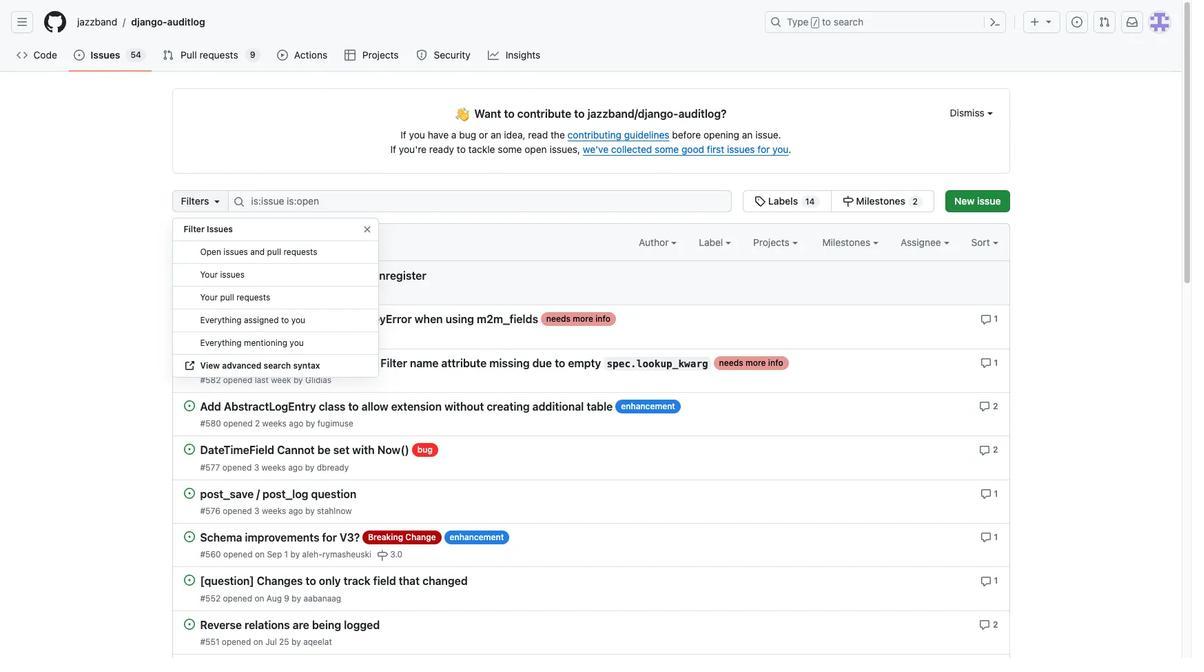 Task type: vqa. For each thing, say whether or not it's contained in the screenshot.


Task type: locate. For each thing, give the bounding box(es) containing it.
9 right aug at bottom
[[284, 593, 290, 604]]

search right "type" at the right
[[834, 16, 864, 28]]

code
[[33, 49, 57, 61]]

open issue element left datetimefield
[[184, 444, 195, 455]]

1 vertical spatial last
[[255, 375, 269, 385]]

view advanced search syntax
[[200, 361, 320, 371]]

for up the aleh-rymasheuski link at the bottom of page
[[322, 532, 337, 544]]

stahlnow
[[317, 506, 352, 516]]

jazzband
[[77, 16, 117, 28]]

to inside "[question] changes to only track field that changed #552             opened on aug 9 by aabanaag"
[[306, 575, 316, 588]]

0 horizontal spatial needs
[[547, 314, 571, 324]]

0 horizontal spatial for
[[322, 532, 337, 544]]

projects inside popup button
[[754, 237, 793, 248]]

code image
[[17, 50, 28, 61]]

open issue image left datetimefield
[[184, 444, 195, 455]]

1 vertical spatial needs more info link
[[714, 356, 789, 370]]

3 down datetimefield
[[254, 462, 259, 473]]

m2m_fields
[[477, 313, 539, 326]]

1 for [possible inconsistency?] [admin] filter name attribute missing due to empty
[[995, 358, 999, 368]]

ago inside post_save / post_log question #576             opened 3 weeks ago by stahlnow
[[289, 506, 303, 516]]

9 left the play image
[[250, 50, 256, 60]]

have
[[428, 129, 449, 141]]

triangle down image right plus image
[[1044, 16, 1055, 27]]

first
[[707, 143, 725, 155]]

open issue element for add abstractlogentry class to allow extension without creating additional table
[[184, 400, 195, 412]]

last down assigned
[[255, 331, 269, 342]]

0 horizontal spatial filter
[[184, 224, 205, 234]]

open issue image left add
[[184, 401, 195, 412]]

issues down jazzband link
[[91, 49, 120, 61]]

[admin]
[[336, 357, 378, 370]]

0 vertical spatial if
[[401, 129, 407, 141]]

an left issue.
[[743, 129, 753, 141]]

for inside if you have a bug or an idea, read the contributing guidelines before opening an issue. if you're ready to tackle some open issues, we've collected some good first issues for you .
[[758, 143, 770, 155]]

bug link
[[412, 444, 438, 457]]

open issues and pull requests link
[[173, 241, 378, 264]]

on left the 'sep'
[[255, 550, 265, 560]]

if up "you're"
[[401, 129, 407, 141]]

with right set
[[352, 444, 375, 457]]

everything up #585
[[200, 315, 242, 325]]

1 vertical spatial triangle down image
[[212, 196, 223, 207]]

7 open issue element from the top
[[184, 574, 195, 586]]

3.0
[[391, 550, 403, 560]]

0 vertical spatial enhancement
[[621, 401, 676, 412]]

0 vertical spatial comment image
[[980, 445, 991, 456]]

pull
[[181, 49, 197, 61]]

week for logentry.changes_str fails with keyerror when using m2m_fields
[[271, 331, 291, 342]]

1 vertical spatial your
[[200, 292, 218, 303]]

0 vertical spatial needs more info
[[547, 314, 611, 324]]

git pull request image
[[1100, 17, 1111, 28]]

1 vertical spatial weeks
[[262, 462, 286, 473]]

6 open issue element from the top
[[184, 531, 195, 543]]

if you have a bug or an idea, read the contributing guidelines before opening an issue. if you're ready to tackle some open issues, we've collected some good first issues for you .
[[391, 129, 792, 155]]

new issue link
[[946, 190, 1010, 212]]

1 for post_save / post_log question
[[995, 489, 999, 499]]

you
[[409, 129, 425, 141], [773, 143, 789, 155], [291, 315, 305, 325], [290, 338, 304, 348]]

0 horizontal spatial enhancement
[[450, 532, 504, 543]]

that
[[399, 575, 420, 588]]

milestones inside issue element
[[857, 195, 906, 207]]

on inside "[question] changes to only track field that changed #552             opened on aug 9 by aabanaag"
[[255, 593, 264, 604]]

insights link
[[483, 45, 547, 66]]

everything for everything assigned to you
[[200, 315, 242, 325]]

0 horizontal spatial info
[[596, 314, 611, 324]]

good
[[682, 143, 705, 155]]

you up inconsistency?]
[[290, 338, 304, 348]]

opened inside "[question] changes to only track field that changed #552             opened on aug 9 by aabanaag"
[[223, 593, 252, 604]]

milestones for milestones
[[823, 237, 874, 248]]

new
[[955, 195, 975, 207]]

1 vertical spatial comment image
[[981, 532, 992, 543]]

shield image
[[416, 50, 428, 61]]

bug right a
[[459, 129, 477, 141]]

django-
[[131, 16, 167, 28]]

issues left the check icon
[[224, 247, 248, 257]]

post_log
[[263, 488, 309, 500]]

1 horizontal spatial 54
[[200, 237, 213, 248]]

0 vertical spatial more
[[573, 314, 594, 324]]

0 vertical spatial enhancement link
[[616, 400, 681, 414]]

1 everything from the top
[[200, 315, 242, 325]]

everything mentioning you
[[200, 338, 304, 348]]

enhancement for left the enhancement link
[[450, 532, 504, 543]]

issues up 54 open
[[207, 224, 233, 234]]

0 vertical spatial milestones
[[857, 195, 906, 207]]

#585             opened last week by moises-perez-tfs
[[200, 331, 372, 342]]

1 an from the left
[[491, 129, 502, 141]]

0 horizontal spatial needs more info
[[547, 314, 611, 324]]

issues up your pull requests
[[220, 270, 245, 280]]

open
[[525, 143, 547, 155]]

0 vertical spatial last
[[255, 331, 269, 342]]

1 your from the top
[[200, 270, 218, 280]]

3 down post_save / post_log question link
[[254, 506, 260, 516]]

dismiss
[[951, 107, 988, 119]]

info for [possible inconsistency?] [admin] filter name attribute missing due to empty
[[769, 358, 784, 368]]

milestone image
[[377, 550, 388, 561]]

1 vertical spatial requests
[[284, 247, 318, 257]]

needs more info for [possible inconsistency?] [admin] filter name attribute missing due to empty
[[720, 358, 784, 368]]

aabanaag link
[[304, 593, 341, 604]]

sort button
[[972, 235, 999, 250]]

on left jul at the bottom of the page
[[254, 637, 263, 647]]

1 horizontal spatial 9
[[284, 593, 290, 604]]

needs for logentry.changes_str fails with keyerror when using m2m_fields
[[547, 314, 571, 324]]

/ right "type" at the right
[[813, 18, 818, 28]]

dynamic
[[200, 270, 246, 282]]

auditlog
[[167, 16, 205, 28]]

195 closed link
[[249, 235, 316, 250]]

comment image inside 2 link
[[980, 445, 991, 456]]

milestones right milestone icon
[[857, 195, 906, 207]]

pull down 'dynamic'
[[220, 292, 234, 303]]

open issue element left the post_save
[[184, 487, 195, 499]]

everything
[[200, 315, 242, 325], [200, 338, 242, 348]]

everything assigned to you link
[[173, 310, 378, 332]]

comment image for [possible inconsistency?] [admin] filter name attribute missing due to empty
[[981, 358, 992, 369]]

everything up [possible
[[200, 338, 242, 348]]

some down before
[[655, 143, 679, 155]]

2 week from the top
[[271, 375, 291, 385]]

open issue image left reverse
[[184, 619, 195, 630]]

0 vertical spatial your
[[200, 270, 218, 280]]

opened down the post_save
[[223, 506, 252, 516]]

1 horizontal spatial projects
[[754, 237, 793, 248]]

opened down reverse
[[222, 637, 251, 647]]

reverse relations are being logged link
[[200, 619, 380, 631]]

54
[[131, 50, 141, 60], [200, 237, 213, 248]]

0 horizontal spatial pull
[[220, 292, 234, 303]]

open issue element left add
[[184, 400, 195, 412]]

0 horizontal spatial more
[[573, 314, 594, 324]]

bug right now()
[[418, 445, 433, 455]]

0 horizontal spatial needs more info link
[[541, 313, 616, 326]]

if
[[401, 129, 407, 141], [391, 143, 397, 155]]

to right the ready
[[457, 143, 466, 155]]

2 open issue element from the top
[[184, 356, 195, 368]]

1 vertical spatial 3
[[254, 506, 260, 516]]

1 vertical spatial on
[[255, 593, 264, 604]]

assignee button
[[901, 235, 950, 250]]

1 week from the top
[[271, 331, 291, 342]]

1 vertical spatial more
[[746, 358, 766, 368]]

1 vertical spatial projects
[[754, 237, 793, 248]]

your pull requests
[[200, 292, 271, 303]]

datetimefield
[[200, 444, 275, 457]]

you up #585             opened last week by moises-perez-tfs
[[291, 315, 305, 325]]

are
[[293, 619, 309, 631]]

more for [possible inconsistency?] [admin] filter name attribute missing due to empty
[[746, 358, 766, 368]]

1 for [question] changes to only track field that changed
[[995, 576, 999, 586]]

open issue element left reverse
[[184, 618, 195, 630]]

projects down labels at top right
[[754, 237, 793, 248]]

by down syntax
[[294, 375, 303, 385]]

ago down post_log
[[289, 506, 303, 516]]

to inside if you have a bug or an idea, read the contributing guidelines before opening an issue. if you're ready to tackle some open issues, we've collected some good first issues for you .
[[457, 143, 466, 155]]

0 vertical spatial bug
[[459, 129, 477, 141]]

if left "you're"
[[391, 143, 397, 155]]

issues inside search field
[[207, 224, 233, 234]]

ago inside dynamic cross-instance register/unregister #586             opened 4 days ago
[[283, 288, 298, 298]]

0 vertical spatial pull
[[267, 247, 281, 257]]

filter left name
[[381, 357, 407, 370]]

milestones button
[[823, 235, 879, 250]]

enhancement down spec.lookup_kwarg
[[621, 401, 676, 412]]

2 vertical spatial on
[[254, 637, 263, 647]]

with up perez-
[[342, 313, 364, 326]]

opened inside reverse relations are being logged #551             opened on jul 25 by aqeelat
[[222, 637, 251, 647]]

1 horizontal spatial more
[[746, 358, 766, 368]]

your for your issues
[[200, 270, 218, 280]]

1 vertical spatial 9
[[284, 593, 290, 604]]

being
[[312, 619, 341, 631]]

comment image for logentry.changes_str fails with keyerror when using m2m_fields
[[981, 314, 992, 325]]

0 vertical spatial weeks
[[262, 419, 287, 429]]

triangle down image
[[1044, 16, 1055, 27], [212, 196, 223, 207]]

open issue element left the [question]
[[184, 574, 195, 586]]

requests up instance
[[284, 247, 318, 257]]

1 horizontal spatial info
[[769, 358, 784, 368]]

for down issue.
[[758, 143, 770, 155]]

week down inconsistency?]
[[271, 375, 291, 385]]

requests right pull
[[200, 49, 238, 61]]

opened left 4
[[224, 288, 253, 298]]

0 vertical spatial filter
[[184, 224, 205, 234]]

glidias
[[305, 375, 332, 385]]

opening
[[704, 129, 740, 141]]

everything for everything mentioning you
[[200, 338, 242, 348]]

open issue image for dynamic cross-instance register/unregister
[[184, 270, 195, 281]]

open issue element for [question] changes to only track field that changed
[[184, 574, 195, 586]]

list containing jazzband
[[72, 11, 757, 33]]

0 horizontal spatial an
[[491, 129, 502, 141]]

2 everything from the top
[[200, 338, 242, 348]]

link external image
[[184, 361, 195, 372]]

open issue element left schema
[[184, 531, 195, 543]]

1 last from the top
[[255, 331, 269, 342]]

enhancement link up changed
[[444, 531, 510, 545]]

contribute
[[518, 108, 572, 120]]

/ inside jazzband / django-auditlog
[[123, 16, 126, 28]]

requests up the "logentry.changes_str" on the left top of page
[[237, 292, 271, 303]]

1 for logentry.changes_str fails with keyerror when using m2m_fields
[[995, 314, 999, 324]]

aqeelat
[[303, 637, 332, 647]]

assignee
[[901, 237, 944, 248]]

comment image inside 1 link
[[981, 532, 992, 543]]

open issue image for [possible inconsistency?] [admin] filter name attribute missing due to empty
[[184, 357, 195, 368]]

triangle down image inside filters popup button
[[212, 196, 223, 207]]

issue opened image down filter issues
[[184, 237, 195, 248]]

search up #582             opened last week by glidias
[[264, 361, 291, 371]]

to up #585             opened last week by moises-perez-tfs
[[281, 315, 289, 325]]

ago right days
[[283, 288, 298, 298]]

0 horizontal spatial /
[[123, 16, 126, 28]]

0 vertical spatial with
[[342, 313, 364, 326]]

issue opened image
[[1072, 17, 1083, 28]]

4 1 link from the top
[[981, 531, 999, 543]]

by left fugimuse 'link'
[[306, 419, 315, 429]]

0 vertical spatial 3
[[254, 462, 259, 473]]

week down assigned
[[271, 331, 291, 342]]

1 horizontal spatial search
[[834, 16, 864, 28]]

on inside reverse relations are being logged #551             opened on jul 25 by aqeelat
[[254, 637, 263, 647]]

54 open link
[[184, 235, 240, 250]]

type
[[787, 16, 809, 28]]

4 open issue image from the top
[[184, 575, 195, 586]]

open issue image
[[184, 401, 195, 412], [184, 444, 195, 455], [184, 532, 195, 543], [184, 619, 195, 630]]

2 open issue image from the top
[[184, 357, 195, 368]]

2 2 link from the top
[[980, 444, 999, 456]]

1 vertical spatial search
[[264, 361, 291, 371]]

weeks for cannot
[[262, 462, 286, 473]]

1 horizontal spatial issues
[[207, 224, 233, 234]]

0 vertical spatial info
[[596, 314, 611, 324]]

0 horizontal spatial bug
[[418, 445, 433, 455]]

/ for type
[[813, 18, 818, 28]]

0 horizontal spatial 54
[[131, 50, 141, 60]]

1 1 link from the top
[[981, 313, 999, 325]]

1 vertical spatial issues
[[207, 224, 233, 234]]

1 horizontal spatial if
[[401, 129, 407, 141]]

to right "type" at the right
[[823, 16, 832, 28]]

0 horizontal spatial 9
[[250, 50, 256, 60]]

datetimefield cannot be set with now() link
[[200, 444, 409, 457]]

2 open issue image from the top
[[184, 444, 195, 455]]

open issue image
[[184, 270, 195, 281], [184, 357, 195, 368], [184, 488, 195, 499], [184, 575, 195, 586]]

3 open issue element from the top
[[184, 400, 195, 412]]

None search field
[[172, 190, 935, 389]]

5 open issue element from the top
[[184, 487, 195, 499]]

/ inside post_save / post_log question #576             opened 3 weeks ago by stahlnow
[[257, 488, 260, 500]]

open issue element left view
[[184, 356, 195, 368]]

0 horizontal spatial issues
[[91, 49, 120, 61]]

0 vertical spatial week
[[271, 331, 291, 342]]

table image
[[345, 50, 356, 61]]

1 link for [question] changes to only track field that changed
[[981, 574, 999, 587]]

your down 'dynamic'
[[200, 292, 218, 303]]

3 open issue image from the top
[[184, 532, 195, 543]]

issue element
[[743, 190, 935, 212]]

2 link
[[980, 400, 999, 412], [980, 444, 999, 456], [980, 618, 999, 631]]

logged
[[344, 619, 380, 631]]

some down idea,
[[498, 143, 522, 155]]

1 link for schema improvements for v3?
[[981, 531, 999, 543]]

2 your from the top
[[200, 292, 218, 303]]

more for logentry.changes_str fails with keyerror when using m2m_fields
[[573, 314, 594, 324]]

1 horizontal spatial needs more info link
[[714, 356, 789, 370]]

weeks down post_save / post_log question link
[[262, 506, 286, 516]]

1 vertical spatial if
[[391, 143, 397, 155]]

1 vertical spatial issue opened image
[[184, 237, 195, 248]]

more
[[573, 314, 594, 324], [746, 358, 766, 368]]

labels
[[769, 195, 799, 207]]

2 vertical spatial issues
[[220, 270, 245, 280]]

0 vertical spatial needs
[[547, 314, 571, 324]]

1 horizontal spatial enhancement
[[621, 401, 676, 412]]

2 vertical spatial 2 link
[[980, 618, 999, 631]]

pull right 'and'
[[267, 247, 281, 257]]

enhancement link down spec.lookup_kwarg
[[616, 400, 681, 414]]

add
[[200, 401, 221, 413]]

0 vertical spatial issues
[[727, 143, 755, 155]]

comment image
[[981, 314, 992, 325], [981, 358, 992, 369], [980, 401, 991, 412], [981, 489, 992, 500], [981, 576, 992, 587], [980, 620, 991, 631]]

weeks up post_save / post_log question link
[[262, 462, 286, 473]]

open issue image for post_save / post_log question
[[184, 488, 195, 499]]

milestones 2
[[854, 195, 918, 207]]

list
[[72, 11, 757, 33]]

1 open issue image from the top
[[184, 270, 195, 281]]

/ left post_log
[[257, 488, 260, 500]]

0 vertical spatial triangle down image
[[1044, 16, 1055, 27]]

1 vertical spatial enhancement
[[450, 532, 504, 543]]

instance
[[282, 270, 327, 282]]

projects button
[[754, 235, 798, 250]]

open issue element left your issues on the top of the page
[[184, 269, 195, 281]]

issue opened image inside 54 open link
[[184, 237, 195, 248]]

54 for 54
[[131, 50, 141, 60]]

1 vertical spatial needs more info
[[720, 358, 784, 368]]

0 horizontal spatial projects
[[363, 49, 399, 61]]

9
[[250, 50, 256, 60], [284, 593, 290, 604]]

only
[[319, 575, 341, 588]]

change
[[406, 532, 436, 543]]

open issue image left your issues on the top of the page
[[184, 270, 195, 281]]

open issue image left view
[[184, 357, 195, 368]]

week for [possible inconsistency?] [admin] filter name attribute missing due to empty
[[271, 375, 291, 385]]

2 last from the top
[[255, 375, 269, 385]]

/ for post_save
[[257, 488, 260, 500]]

pull
[[267, 247, 281, 257], [220, 292, 234, 303]]

comment image
[[980, 445, 991, 456], [981, 532, 992, 543]]

1 2 link from the top
[[980, 400, 999, 412]]

54 left git pull request icon
[[131, 50, 141, 60]]

milestones inside popup button
[[823, 237, 874, 248]]

to left the only
[[306, 575, 316, 588]]

open issue image left the [question]
[[184, 575, 195, 586]]

0 vertical spatial 9
[[250, 50, 256, 60]]

0 vertical spatial for
[[758, 143, 770, 155]]

on left aug at bottom
[[255, 593, 264, 604]]

breaking change link
[[363, 531, 442, 545]]

open issue element for schema improvements for v3?
[[184, 531, 195, 543]]

1 open issue image from the top
[[184, 401, 195, 412]]

0 horizontal spatial triangle down image
[[212, 196, 223, 207]]

opened down datetimefield
[[223, 462, 252, 473]]

opened down schema
[[223, 550, 253, 560]]

projects right table image
[[363, 49, 399, 61]]

1 vertical spatial week
[[271, 375, 291, 385]]

Issues search field
[[229, 190, 732, 212]]

to right due
[[555, 357, 566, 370]]

auditlog?
[[679, 108, 727, 120]]

open issue element for reverse relations are being logged
[[184, 618, 195, 630]]

your pull requests link
[[173, 287, 378, 310]]

2 1 link from the top
[[981, 356, 999, 369]]

1 horizontal spatial some
[[655, 143, 679, 155]]

issue opened image right code
[[74, 50, 85, 61]]

filter up 54 open link
[[184, 224, 205, 234]]

by left stahlnow link
[[305, 506, 315, 516]]

enhancement for rightmost the enhancement link
[[621, 401, 676, 412]]

0 vertical spatial everything
[[200, 315, 242, 325]]

post_save / post_log question link
[[200, 488, 357, 500]]

view advanced search syntax link
[[173, 355, 378, 378]]

open issue element
[[184, 269, 195, 281], [184, 356, 195, 368], [184, 400, 195, 412], [184, 444, 195, 455], [184, 487, 195, 499], [184, 531, 195, 543], [184, 574, 195, 586], [184, 618, 195, 630]]

1 horizontal spatial for
[[758, 143, 770, 155]]

0 vertical spatial search
[[834, 16, 864, 28]]

1
[[995, 314, 999, 324], [995, 358, 999, 368], [995, 489, 999, 499], [995, 532, 999, 543], [284, 550, 288, 560], [995, 576, 999, 586]]

#552
[[200, 593, 221, 604]]

by inside reverse relations are being logged #551             opened on jul 25 by aqeelat
[[292, 637, 301, 647]]

open issue element for datetimefield cannot be set with now()
[[184, 444, 195, 455]]

0 vertical spatial issue opened image
[[74, 50, 85, 61]]

last down the view advanced search syntax
[[255, 375, 269, 385]]

an right or
[[491, 129, 502, 141]]

3 open issue image from the top
[[184, 488, 195, 499]]

by left moises-
[[294, 331, 303, 342]]

1 horizontal spatial bug
[[459, 129, 477, 141]]

play image
[[277, 50, 288, 61]]

2 some from the left
[[655, 143, 679, 155]]

open issue image left the post_save
[[184, 488, 195, 499]]

close menu image
[[362, 224, 373, 235]]

3 1 link from the top
[[981, 487, 999, 500]]

/ inside type / to search
[[813, 18, 818, 28]]

and
[[250, 247, 265, 257]]

open issue element for post_save / post_log question
[[184, 487, 195, 499]]

2 link for datetimefield cannot be set with now()
[[980, 444, 999, 456]]

54 for 54 open
[[200, 237, 213, 248]]

8 open issue element from the top
[[184, 618, 195, 630]]

week
[[271, 331, 291, 342], [271, 375, 291, 385]]

4 open issue element from the top
[[184, 444, 195, 455]]

1 vertical spatial milestones
[[823, 237, 874, 248]]

/ left "django-" at top
[[123, 16, 126, 28]]

info
[[596, 314, 611, 324], [769, 358, 784, 368]]

new issue
[[955, 195, 1002, 207]]

3.0 link
[[377, 549, 403, 561]]

1 vertical spatial needs
[[720, 358, 744, 368]]

without
[[445, 401, 484, 413]]

1 vertical spatial everything
[[200, 338, 242, 348]]

by
[[294, 331, 303, 342], [294, 375, 303, 385], [306, 419, 315, 429], [305, 462, 315, 473], [305, 506, 315, 516], [291, 550, 300, 560], [292, 593, 301, 604], [292, 637, 301, 647]]

1 horizontal spatial /
[[257, 488, 260, 500]]

opened inside dynamic cross-instance register/unregister #586             opened 4 days ago
[[224, 288, 253, 298]]

1 horizontal spatial needs more info
[[720, 358, 784, 368]]

1 horizontal spatial issue opened image
[[184, 237, 195, 248]]

2 horizontal spatial /
[[813, 18, 818, 28]]

open issue image for add
[[184, 401, 195, 412]]

milestones down milestone icon
[[823, 237, 874, 248]]

1 horizontal spatial needs
[[720, 358, 744, 368]]

extension
[[391, 401, 442, 413]]

comment image for 1
[[981, 532, 992, 543]]

5 1 link from the top
[[981, 574, 999, 587]]

enhancement up changed
[[450, 532, 504, 543]]

on
[[255, 550, 265, 560], [255, 593, 264, 604], [254, 637, 263, 647]]

1 vertical spatial 2 link
[[980, 444, 999, 456]]

issue opened image
[[74, 50, 85, 61], [184, 237, 195, 248]]

bug inside if you have a bug or an idea, read the contributing guidelines before opening an issue. if you're ready to tackle some open issues, we've collected some good first issues for you .
[[459, 129, 477, 141]]

add abstractlogentry class to allow extension without creating additional table link
[[200, 401, 613, 413]]

[possible
[[200, 357, 248, 370]]

1 open issue element from the top
[[184, 269, 195, 281]]

open issue image for [question] changes to only track field that changed
[[184, 575, 195, 586]]



Task type: describe. For each thing, give the bounding box(es) containing it.
needs more info for logentry.changes_str fails with keyerror when using m2m_fields
[[547, 314, 611, 324]]

1 vertical spatial bug
[[418, 445, 433, 455]]

creating
[[487, 401, 530, 413]]

1 link for post_save / post_log question
[[981, 487, 999, 500]]

open issue element for dynamic cross-instance register/unregister
[[184, 269, 195, 281]]

to right "class"
[[348, 401, 359, 413]]

2 vertical spatial requests
[[237, 292, 271, 303]]

to inside everything assigned to you link
[[281, 315, 289, 325]]

4 open issue image from the top
[[184, 619, 195, 630]]

labels 14
[[766, 195, 815, 207]]

moises-perez-tfs link
[[306, 331, 372, 342]]

keyerror
[[367, 313, 412, 326]]

label
[[699, 237, 726, 248]]

1 vertical spatial with
[[352, 444, 375, 457]]

0 horizontal spatial search
[[264, 361, 291, 371]]

ago up cannot
[[289, 419, 304, 429]]

#580
[[200, 419, 221, 429]]

1 link for logentry.changes_str fails with keyerror when using m2m_fields
[[981, 313, 999, 325]]

issues for open issues and pull requests
[[224, 247, 248, 257]]

everything mentioning you link
[[173, 332, 378, 355]]

assigned
[[244, 315, 279, 325]]

last for [possible inconsistency?] [admin] filter name attribute missing due to empty
[[255, 375, 269, 385]]

guidelines
[[625, 129, 670, 141]]

by inside post_save / post_log question #576             opened 3 weeks ago by stahlnow
[[305, 506, 315, 516]]

25
[[279, 637, 289, 647]]

read
[[528, 129, 548, 141]]

14
[[806, 197, 815, 207]]

contributing
[[568, 129, 622, 141]]

1 vertical spatial pull
[[220, 292, 234, 303]]

comment image for 2
[[980, 445, 991, 456]]

allow
[[362, 401, 389, 413]]

homepage image
[[44, 11, 66, 33]]

fugimuse link
[[318, 419, 354, 429]]

open issue image for datetimefield
[[184, 444, 195, 455]]

you inside everything assigned to you link
[[291, 315, 305, 325]]

want
[[475, 108, 502, 120]]

issues inside if you have a bug or an idea, read the contributing guidelines before opening an issue. if you're ready to tackle some open issues, we've collected some good first issues for you .
[[727, 143, 755, 155]]

milestones for milestones 2
[[857, 195, 906, 207]]

aqeelat link
[[303, 637, 332, 647]]

ago down cannot
[[288, 462, 303, 473]]

you down issue.
[[773, 143, 789, 155]]

field
[[373, 575, 396, 588]]

0 horizontal spatial if
[[391, 143, 397, 155]]

idea,
[[504, 129, 526, 141]]

command palette image
[[990, 17, 1001, 28]]

opened down everything assigned to you
[[223, 331, 253, 342]]

[question]
[[200, 575, 254, 588]]

needs more info link for [possible inconsistency?] [admin] filter name attribute missing due to empty
[[714, 356, 789, 370]]

jazzband link
[[72, 11, 123, 33]]

git pull request image
[[163, 50, 174, 61]]

glidias link
[[305, 375, 332, 385]]

issue
[[978, 195, 1002, 207]]

relations
[[245, 619, 290, 631]]

plus image
[[1030, 17, 1041, 28]]

comment image for [question] changes to only track field that changed
[[981, 576, 992, 587]]

your issues link
[[173, 264, 378, 287]]

projects link
[[340, 45, 405, 66]]

3 inside post_save / post_log question #576             opened 3 weeks ago by stahlnow
[[254, 506, 260, 516]]

aleh-
[[302, 550, 323, 560]]

open issue image for schema
[[184, 532, 195, 543]]

security
[[434, 49, 471, 61]]

#580             opened 2 weeks ago by fugimuse
[[200, 419, 354, 429]]

to right want
[[504, 108, 515, 120]]

your for your pull requests
[[200, 292, 218, 303]]

add abstractlogentry class to allow extension without creating additional table
[[200, 401, 613, 413]]

perez-
[[337, 331, 362, 342]]

open issue element for [possible inconsistency?] [admin] filter name attribute missing due to empty
[[184, 356, 195, 368]]

open issues and pull requests
[[200, 247, 318, 257]]

0 vertical spatial projects
[[363, 49, 399, 61]]

to up contributing
[[575, 108, 585, 120]]

notifications image
[[1127, 17, 1138, 28]]

1 vertical spatial for
[[322, 532, 337, 544]]

datetimefield cannot be set with now()
[[200, 444, 409, 457]]

by inside "[question] changes to only track field that changed #552             opened on aug 9 by aabanaag"
[[292, 593, 301, 604]]

2 for 2 link for datetimefield cannot be set with now()
[[994, 445, 999, 455]]

2 an from the left
[[743, 129, 753, 141]]

0 vertical spatial on
[[255, 550, 265, 560]]

#586
[[200, 288, 221, 298]]

1 some from the left
[[498, 143, 522, 155]]

0 horizontal spatial issue opened image
[[74, 50, 85, 61]]

[question] changes to only track field that changed link
[[200, 575, 468, 588]]

needs for [possible inconsistency?] [admin] filter name attribute missing due to empty
[[720, 358, 744, 368]]

issues for your issues
[[220, 270, 245, 280]]

filter issues
[[184, 224, 233, 234]]

using
[[446, 313, 474, 326]]

[question] changes to only track field that changed #552             opened on aug 9 by aabanaag
[[200, 575, 468, 604]]

missing
[[490, 357, 530, 370]]

insights
[[506, 49, 541, 61]]

comment image for reverse relations are being logged
[[980, 620, 991, 631]]

dynamic cross-instance register/unregister #586             opened 4 days ago
[[200, 270, 427, 298]]

opened up datetimefield
[[223, 419, 253, 429]]

collected
[[612, 143, 652, 155]]

attribute
[[442, 357, 487, 370]]

security link
[[411, 45, 477, 66]]

none search field containing filters
[[172, 190, 935, 389]]

you up "you're"
[[409, 129, 425, 141]]

question
[[311, 488, 357, 500]]

👋 want to contribute to jazzband/django-auditlog?
[[455, 105, 727, 123]]

info for logentry.changes_str fails with keyerror when using m2m_fields
[[596, 314, 611, 324]]

you're
[[399, 143, 427, 155]]

2 for first 2 link from the bottom
[[994, 620, 999, 630]]

by down datetimefield cannot be set with now()
[[305, 462, 315, 473]]

comment image for post_save / post_log question
[[981, 489, 992, 500]]

2 for 2 link for add abstractlogentry class to allow extension without creating additional table
[[994, 401, 999, 412]]

empty
[[568, 357, 602, 370]]

0 horizontal spatial enhancement link
[[444, 531, 510, 545]]

1 horizontal spatial filter
[[381, 357, 407, 370]]

search image
[[234, 197, 245, 208]]

actions link
[[271, 45, 334, 66]]

now()
[[378, 444, 409, 457]]

type / to search
[[787, 16, 864, 28]]

weeks for abstractlogentry
[[262, 419, 287, 429]]

opened down advanced
[[223, 375, 253, 385]]

filters
[[181, 195, 209, 207]]

graph image
[[488, 50, 499, 61]]

9 inside "[question] changes to only track field that changed #552             opened on aug 9 by aabanaag"
[[284, 593, 290, 604]]

days
[[263, 288, 281, 298]]

needs more info link for logentry.changes_str fails with keyerror when using m2m_fields
[[541, 313, 616, 326]]

195
[[266, 237, 282, 248]]

when
[[415, 313, 443, 326]]

1 horizontal spatial pull
[[267, 247, 281, 257]]

0 vertical spatial requests
[[200, 49, 238, 61]]

milestone image
[[843, 196, 854, 207]]

by left aleh-
[[291, 550, 300, 560]]

pull requests
[[181, 49, 238, 61]]

dbready
[[317, 462, 349, 473]]

/ for jazzband
[[123, 16, 126, 28]]

logentry.changes_str fails with keyerror when using m2m_fields
[[200, 313, 539, 326]]

3 2 link from the top
[[980, 618, 999, 631]]

you inside everything mentioning you link
[[290, 338, 304, 348]]

#577
[[200, 462, 220, 473]]

aleh-rymasheuski link
[[302, 550, 372, 560]]

1 horizontal spatial enhancement link
[[616, 400, 681, 414]]

2 inside milestones 2
[[913, 197, 918, 207]]

author button
[[639, 235, 677, 250]]

the
[[551, 129, 565, 141]]

abstractlogentry
[[224, 401, 316, 413]]

Search all issues text field
[[229, 190, 732, 212]]

1 for schema improvements for v3?
[[995, 532, 999, 543]]

opened inside post_save / post_log question #576             opened 3 weeks ago by stahlnow
[[223, 506, 252, 516]]

syntax
[[293, 361, 320, 371]]

1 horizontal spatial triangle down image
[[1044, 16, 1055, 27]]

changes
[[257, 575, 303, 588]]

v3?
[[340, 532, 360, 544]]

dismiss button
[[951, 105, 993, 120]]

tag image
[[755, 196, 766, 207]]

fugimuse
[[318, 419, 354, 429]]

check image
[[249, 237, 260, 248]]

breaking
[[368, 532, 403, 543]]

reverse
[[200, 619, 242, 631]]

last for logentry.changes_str fails with keyerror when using m2m_fields
[[255, 331, 269, 342]]

jul
[[266, 637, 277, 647]]

tfs
[[362, 331, 372, 342]]

changed
[[423, 575, 468, 588]]

#560             opened on sep 1 by aleh-rymasheuski
[[200, 550, 372, 560]]

class
[[319, 401, 346, 413]]

1 link for [possible inconsistency?] [admin] filter name attribute missing due to empty
[[981, 356, 999, 369]]

weeks inside post_save / post_log question #576             opened 3 weeks ago by stahlnow
[[262, 506, 286, 516]]

due
[[533, 357, 552, 370]]

track
[[344, 575, 371, 588]]

contributing guidelines link
[[568, 129, 670, 141]]

2 link for add abstractlogentry class to allow extension without creating additional table
[[980, 400, 999, 412]]



